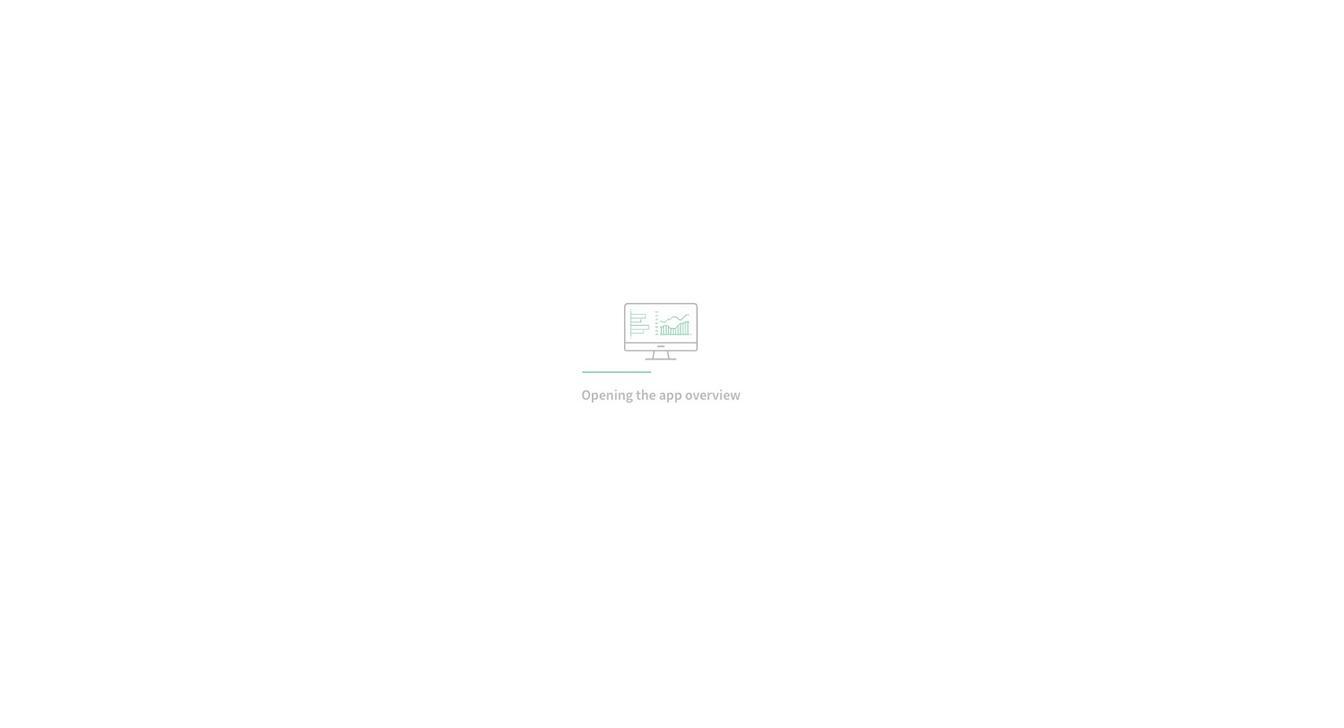 Task type: locate. For each thing, give the bounding box(es) containing it.
menu item
[[16, 467, 131, 581], [146, 467, 261, 581], [277, 467, 392, 581], [408, 467, 523, 581], [16, 542, 131, 581], [146, 542, 261, 581], [277, 542, 392, 581]]

2 tab from the left
[[216, 0, 342, 38]]

application
[[0, 0, 1323, 706]]

tab
[[90, 0, 216, 38], [216, 0, 342, 38], [342, 0, 468, 38]]

tab list
[[90, 0, 468, 38]]

my new sheet sheet is selected. press the spacebar or enter key to open my new sheet sheet. use the right and left arrow keys to navigate. element
[[16, 467, 131, 581]]



Task type: describe. For each thing, give the bounding box(es) containing it.
my new sheet (1) sheet is selected. press the spacebar or enter key to open my new sheet (1) sheet. use the right and left arrow keys to navigate. element
[[146, 467, 261, 581]]

3 tab from the left
[[342, 0, 468, 38]]

1 tab from the left
[[90, 0, 216, 38]]

new sheet 2 sheet is selected. press the spacebar or enter key to open new sheet 2 sheet. use the right and left arrow keys to navigate. element
[[277, 467, 392, 581]]



Task type: vqa. For each thing, say whether or not it's contained in the screenshot.
Data Notes Element
no



